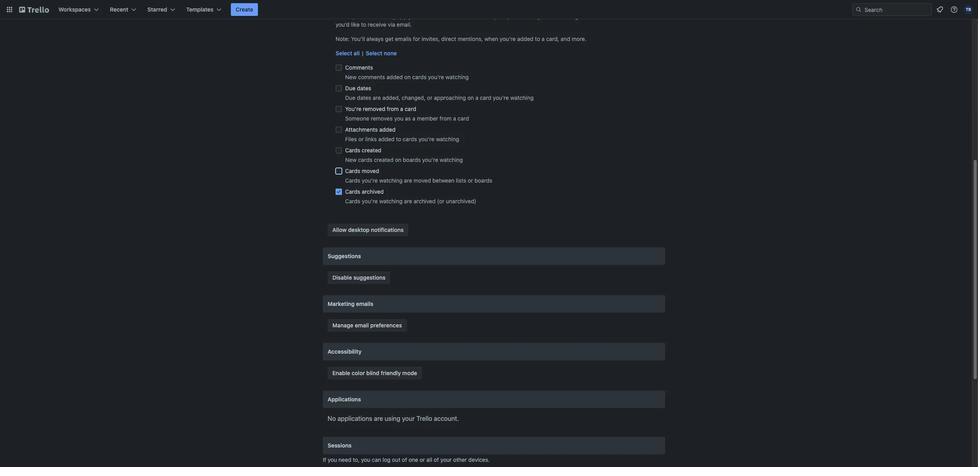 Task type: locate. For each thing, give the bounding box(es) containing it.
2 due from the top
[[345, 94, 356, 101]]

2 horizontal spatial select
[[582, 13, 598, 20]]

files
[[345, 136, 357, 143]]

archived down cards moved
[[362, 188, 384, 195]]

select down note:
[[336, 50, 352, 57]]

0 vertical spatial dates
[[357, 85, 372, 92]]

open information menu image
[[951, 6, 959, 14]]

4 cards from the top
[[345, 188, 361, 195]]

2 vertical spatial on
[[395, 157, 402, 163]]

2 vertical spatial card
[[458, 115, 469, 122]]

0 vertical spatial due
[[345, 85, 356, 92]]

of right the 'out'
[[402, 457, 407, 464]]

card
[[480, 94, 492, 101], [405, 106, 417, 112], [458, 115, 469, 122]]

as
[[405, 115, 411, 122]]

0 horizontal spatial from
[[387, 106, 399, 112]]

1 vertical spatial for
[[413, 35, 420, 42]]

0 horizontal spatial your
[[402, 416, 415, 423]]

1 vertical spatial new
[[345, 157, 357, 163]]

dates
[[357, 85, 372, 92], [357, 94, 372, 101]]

you're removed from a card
[[345, 106, 417, 112]]

1 horizontal spatial from
[[440, 115, 452, 122]]

created down the links
[[362, 147, 382, 154]]

removed
[[363, 106, 386, 112]]

0 vertical spatial your
[[402, 416, 415, 423]]

0 horizontal spatial on
[[395, 157, 402, 163]]

1 vertical spatial email
[[355, 322, 369, 329]]

0 horizontal spatial boards
[[403, 157, 421, 163]]

1 horizontal spatial emails
[[395, 35, 412, 42]]

from right member
[[440, 115, 452, 122]]

0 vertical spatial on
[[405, 74, 411, 80]]

1 new from the top
[[345, 74, 357, 80]]

new for new comments added on cards you're watching
[[345, 74, 357, 80]]

are
[[373, 94, 381, 101], [404, 177, 413, 184], [404, 198, 413, 205], [374, 416, 383, 423]]

3 cards from the top
[[345, 177, 361, 184]]

emails right get
[[395, 35, 412, 42]]

0 horizontal spatial for
[[413, 35, 420, 42]]

0 horizontal spatial of
[[402, 457, 407, 464]]

comments
[[345, 64, 373, 71]]

a
[[542, 35, 545, 42], [476, 94, 479, 101], [401, 106, 404, 112], [413, 115, 416, 122], [454, 115, 457, 122]]

trello
[[417, 416, 433, 423]]

1 vertical spatial on
[[468, 94, 474, 101]]

added left card,
[[518, 35, 534, 42]]

1 horizontal spatial and
[[561, 35, 571, 42]]

cards moved
[[345, 168, 379, 175]]

dates down due dates
[[357, 94, 372, 101]]

select none button
[[366, 49, 397, 57]]

of right the one
[[434, 457, 439, 464]]

1 cards from the top
[[345, 147, 361, 154]]

boards right the lists
[[475, 177, 493, 184]]

on right approaching
[[468, 94, 474, 101]]

are up cards you're watching are archived (or unarchived)
[[404, 177, 413, 184]]

select
[[582, 13, 598, 20], [336, 50, 352, 57], [366, 50, 383, 57]]

5 cards from the top
[[345, 198, 361, 205]]

0 vertical spatial preferences
[[353, 13, 384, 20]]

you
[[395, 115, 404, 122], [328, 457, 337, 464], [361, 457, 371, 464]]

none
[[384, 50, 397, 57]]

or right the lists
[[468, 177, 473, 184]]

0 vertical spatial and
[[511, 13, 521, 20]]

suggestions
[[328, 253, 361, 260]]

1 vertical spatial card
[[405, 106, 417, 112]]

1 horizontal spatial you
[[361, 457, 371, 464]]

of
[[402, 457, 407, 464], [434, 457, 439, 464]]

your left other
[[441, 457, 452, 464]]

0 vertical spatial moved
[[362, 168, 379, 175]]

cards
[[522, 13, 537, 20], [413, 74, 427, 80], [403, 136, 417, 143], [358, 157, 373, 163]]

cards created
[[345, 147, 382, 154]]

boards,
[[477, 13, 496, 20]]

2 cards from the top
[[345, 168, 361, 175]]

1 vertical spatial from
[[440, 115, 452, 122]]

2 of from the left
[[434, 457, 439, 464]]

on down files or links added to cards you're watching
[[395, 157, 402, 163]]

1 vertical spatial dates
[[357, 94, 372, 101]]

one
[[409, 457, 419, 464]]

attachments added
[[345, 126, 396, 133]]

always
[[367, 35, 384, 42]]

1 vertical spatial archived
[[414, 198, 436, 205]]

boards up cards you're watching are moved between lists or boards
[[403, 157, 421, 163]]

and right card,
[[561, 35, 571, 42]]

note:
[[336, 35, 350, 42]]

1 horizontal spatial of
[[434, 457, 439, 464]]

starred
[[148, 6, 167, 13]]

0 horizontal spatial you
[[328, 457, 337, 464]]

from
[[387, 106, 399, 112], [440, 115, 452, 122]]

can
[[372, 457, 381, 464]]

you left 'as' in the top left of the page
[[395, 115, 404, 122]]

notifications right desktop
[[371, 227, 404, 233]]

select right the .
[[582, 13, 598, 20]]

cards for cards archived
[[345, 188, 361, 195]]

1 horizontal spatial all
[[427, 457, 433, 464]]

using
[[385, 416, 401, 423]]

0 vertical spatial archived
[[362, 188, 384, 195]]

boards
[[403, 157, 421, 163], [475, 177, 493, 184]]

to right like at the top left
[[361, 21, 367, 28]]

2 horizontal spatial notifications
[[616, 13, 648, 20]]

allow desktop notifications
[[333, 227, 404, 233]]

marketing emails
[[328, 301, 374, 308]]

0 horizontal spatial notifications
[[371, 227, 404, 233]]

2 horizontal spatial card
[[480, 94, 492, 101]]

for left boards,
[[468, 13, 475, 20]]

on
[[405, 74, 411, 80], [468, 94, 474, 101], [395, 157, 402, 163]]

get
[[385, 35, 394, 42]]

moved
[[362, 168, 379, 175], [414, 177, 431, 184]]

dates down comments in the left top of the page
[[357, 85, 372, 92]]

out
[[392, 457, 401, 464]]

lists,
[[498, 13, 510, 20]]

0 vertical spatial email
[[420, 13, 434, 20]]

1 horizontal spatial moved
[[414, 177, 431, 184]]

moved up cards archived
[[362, 168, 379, 175]]

1 vertical spatial your
[[441, 457, 452, 464]]

0 vertical spatial for
[[468, 13, 475, 20]]

enable
[[333, 370, 350, 377]]

1 vertical spatial all
[[427, 457, 433, 464]]

links
[[366, 136, 377, 143]]

when
[[485, 35, 499, 42]]

on for boards
[[395, 157, 402, 163]]

due dates are added, changed, or approaching on a card you're watching
[[345, 94, 534, 101]]

moved left the between
[[414, 177, 431, 184]]

emails
[[395, 35, 412, 42], [356, 301, 374, 308]]

1 horizontal spatial email
[[420, 13, 434, 20]]

you right to,
[[361, 457, 371, 464]]

2 horizontal spatial on
[[468, 94, 474, 101]]

someone removes you as a member from a card
[[345, 115, 469, 122]]

you right if
[[328, 457, 337, 464]]

emails up manage email preferences
[[356, 301, 374, 308]]

card right approaching
[[480, 94, 492, 101]]

0 vertical spatial emails
[[395, 35, 412, 42]]

0 vertical spatial new
[[345, 74, 357, 80]]

workspaces button
[[54, 3, 104, 16]]

2 new from the top
[[345, 157, 357, 163]]

a left card,
[[542, 35, 545, 42]]

manage email preferences link
[[328, 320, 407, 332]]

on up changed,
[[405, 74, 411, 80]]

tyler black (tylerblack440) image
[[965, 5, 974, 14]]

notifications up direct
[[435, 13, 467, 20]]

select inside . select which notifications you'd like to receive via email.
[[582, 13, 598, 20]]

1 horizontal spatial on
[[405, 74, 411, 80]]

2 horizontal spatial you
[[395, 115, 404, 122]]

1 dates from the top
[[357, 85, 372, 92]]

card up 'as' in the top left of the page
[[405, 106, 417, 112]]

notifications right which
[[616, 13, 648, 20]]

blind
[[367, 370, 380, 377]]

need
[[339, 457, 352, 464]]

cards archived
[[345, 188, 384, 195]]

primary element
[[0, 0, 979, 19]]

0 horizontal spatial all
[[354, 50, 360, 57]]

if
[[323, 457, 327, 464]]

1 due from the top
[[345, 85, 356, 92]]

from down added,
[[387, 106, 399, 112]]

notifications
[[435, 13, 467, 20], [616, 13, 648, 20], [371, 227, 404, 233]]

2 dates from the top
[[357, 94, 372, 101]]

are up removed
[[373, 94, 381, 101]]

email right apply in the left of the page
[[420, 13, 434, 20]]

select right the |
[[366, 50, 383, 57]]

for
[[468, 13, 475, 20], [413, 35, 420, 42]]

added right the links
[[379, 136, 395, 143]]

1 of from the left
[[402, 457, 407, 464]]

new down comments
[[345, 74, 357, 80]]

0 vertical spatial boards
[[403, 157, 421, 163]]

created down cards created
[[374, 157, 394, 163]]

card down approaching
[[458, 115, 469, 122]]

due
[[345, 85, 356, 92], [345, 94, 356, 101]]

your right using
[[402, 416, 415, 423]]

0 vertical spatial all
[[354, 50, 360, 57]]

or down attachments
[[359, 136, 364, 143]]

workspaces
[[59, 6, 91, 13]]

email right manage
[[355, 322, 369, 329]]

cards up changed,
[[413, 74, 427, 80]]

unarchived)
[[446, 198, 477, 205]]

archived left (or
[[414, 198, 436, 205]]

archived
[[362, 188, 384, 195], [414, 198, 436, 205]]

templates button
[[182, 3, 226, 16]]

1 vertical spatial due
[[345, 94, 356, 101]]

only
[[385, 13, 396, 20]]

0 horizontal spatial emails
[[356, 301, 374, 308]]

preferences
[[353, 13, 384, 20], [371, 322, 402, 329]]

1 vertical spatial and
[[561, 35, 571, 42]]

allow
[[333, 227, 347, 233]]

for left invites, on the top left
[[413, 35, 420, 42]]

email inside manage email preferences link
[[355, 322, 369, 329]]

and right lists,
[[511, 13, 521, 20]]

all left the |
[[354, 50, 360, 57]]

1 vertical spatial preferences
[[371, 322, 402, 329]]

or
[[427, 94, 433, 101], [359, 136, 364, 143], [468, 177, 473, 184], [420, 457, 425, 464]]

search image
[[856, 6, 863, 13]]

1 vertical spatial emails
[[356, 301, 374, 308]]

0 horizontal spatial card
[[405, 106, 417, 112]]

added
[[518, 35, 534, 42], [387, 74, 403, 80], [380, 126, 396, 133], [379, 136, 395, 143]]

1 vertical spatial boards
[[475, 177, 493, 184]]

1 vertical spatial moved
[[414, 177, 431, 184]]

to left card,
[[535, 35, 541, 42]]

0 vertical spatial from
[[387, 106, 399, 112]]

1 horizontal spatial your
[[441, 457, 452, 464]]

0 horizontal spatial email
[[355, 322, 369, 329]]

0 horizontal spatial archived
[[362, 188, 384, 195]]

new down cards created
[[345, 157, 357, 163]]

allow desktop notifications link
[[328, 224, 409, 237]]

you'd
[[336, 21, 350, 28]]

you're
[[538, 13, 554, 20], [500, 35, 516, 42], [428, 74, 444, 80], [493, 94, 509, 101], [419, 136, 435, 143], [423, 157, 439, 163], [362, 177, 378, 184], [362, 198, 378, 205]]

all
[[354, 50, 360, 57], [427, 457, 433, 464]]

all right the one
[[427, 457, 433, 464]]



Task type: vqa. For each thing, say whether or not it's contained in the screenshot.
right in
no



Task type: describe. For each thing, give the bounding box(es) containing it.
manage
[[333, 322, 354, 329]]

desktop
[[348, 227, 370, 233]]

to up new cards created on boards you're watching
[[396, 136, 402, 143]]

card,
[[547, 35, 560, 42]]

note: you'll always get emails for invites, direct mentions, when you're added to a card, and more.
[[336, 35, 587, 42]]

disable suggestions link
[[328, 272, 391, 284]]

0 vertical spatial created
[[362, 147, 382, 154]]

added up added,
[[387, 74, 403, 80]]

0 vertical spatial card
[[480, 94, 492, 101]]

to,
[[353, 457, 360, 464]]

cards for cards you're watching are archived (or unarchived)
[[345, 198, 361, 205]]

.
[[579, 13, 580, 20]]

1 horizontal spatial boards
[[475, 177, 493, 184]]

or right the one
[[420, 457, 425, 464]]

changed,
[[402, 94, 426, 101]]

other
[[454, 457, 467, 464]]

log
[[383, 457, 391, 464]]

1 vertical spatial created
[[374, 157, 394, 163]]

new cards created on boards you're watching
[[345, 157, 463, 163]]

create button
[[231, 3, 258, 16]]

invites,
[[422, 35, 440, 42]]

email.
[[397, 21, 412, 28]]

applications
[[328, 396, 361, 403]]

are down cards you're watching are moved between lists or boards
[[404, 198, 413, 205]]

these
[[336, 13, 352, 20]]

select all button
[[336, 49, 360, 57]]

files or links added to cards you're watching
[[345, 136, 460, 143]]

dates for due dates are added, changed, or approaching on a card you're watching
[[357, 94, 372, 101]]

member
[[417, 115, 439, 122]]

0 horizontal spatial select
[[336, 50, 352, 57]]

added down removes
[[380, 126, 396, 133]]

|
[[362, 50, 364, 57]]

templates
[[186, 6, 214, 13]]

(or
[[437, 198, 445, 205]]

approaching
[[434, 94, 466, 101]]

1 horizontal spatial notifications
[[435, 13, 467, 20]]

due for due dates
[[345, 85, 356, 92]]

cards for cards created
[[345, 147, 361, 154]]

dates for due dates
[[357, 85, 372, 92]]

comments
[[358, 74, 385, 80]]

you'll
[[351, 35, 365, 42]]

cards right lists,
[[522, 13, 537, 20]]

are left using
[[374, 416, 383, 423]]

0 horizontal spatial and
[[511, 13, 521, 20]]

a up someone removes you as a member from a card
[[401, 106, 404, 112]]

apply
[[398, 13, 412, 20]]

to right apply in the left of the page
[[413, 13, 418, 20]]

account.
[[434, 416, 459, 423]]

mentions,
[[458, 35, 483, 42]]

1 horizontal spatial select
[[366, 50, 383, 57]]

to inside . select which notifications you'd like to receive via email.
[[361, 21, 367, 28]]

devices.
[[469, 457, 490, 464]]

no
[[328, 416, 336, 423]]

or right changed,
[[427, 94, 433, 101]]

recent button
[[105, 3, 141, 16]]

if you need to, you can log out of one or all of your other devices.
[[323, 457, 490, 464]]

direct
[[442, 35, 457, 42]]

a right 'as' in the top left of the page
[[413, 115, 416, 122]]

manage email preferences
[[333, 322, 402, 329]]

friendly
[[381, 370, 401, 377]]

you're
[[345, 106, 362, 112]]

disable suggestions
[[333, 275, 386, 281]]

cards you're watching are moved between lists or boards
[[345, 177, 493, 184]]

enable color blind friendly mode link
[[328, 367, 422, 380]]

removes
[[371, 115, 393, 122]]

. select which notifications you'd like to receive via email.
[[336, 13, 648, 28]]

more.
[[572, 35, 587, 42]]

mode
[[403, 370, 418, 377]]

notifications inside . select which notifications you'd like to receive via email.
[[616, 13, 648, 20]]

starred button
[[143, 3, 180, 16]]

0 notifications image
[[936, 5, 945, 14]]

0 horizontal spatial moved
[[362, 168, 379, 175]]

sessions
[[328, 443, 352, 449]]

preferences inside manage email preferences link
[[371, 322, 402, 329]]

a down approaching
[[454, 115, 457, 122]]

recent
[[110, 6, 128, 13]]

new for new cards created on boards you're watching
[[345, 157, 357, 163]]

cards down cards created
[[358, 157, 373, 163]]

due dates
[[345, 85, 372, 92]]

added,
[[383, 94, 401, 101]]

cards for cards you're watching are moved between lists or boards
[[345, 177, 361, 184]]

enable color blind friendly mode
[[333, 370, 418, 377]]

due for due dates are added, changed, or approaching on a card you're watching
[[345, 94, 356, 101]]

cards for cards moved
[[345, 168, 361, 175]]

these preferences only apply to email notifications for boards, lists, and cards you're watching
[[336, 13, 579, 20]]

select all | select none
[[336, 50, 397, 57]]

a right approaching
[[476, 94, 479, 101]]

Search field
[[863, 4, 932, 16]]

1 horizontal spatial for
[[468, 13, 475, 20]]

attachments
[[345, 126, 378, 133]]

watching link
[[556, 13, 579, 20]]

1 horizontal spatial archived
[[414, 198, 436, 205]]

someone
[[345, 115, 370, 122]]

no applications are using your trello account.
[[328, 416, 459, 423]]

between
[[433, 177, 455, 184]]

back to home image
[[19, 3, 49, 16]]

new comments added on cards you're watching
[[345, 74, 469, 80]]

suggestions
[[354, 275, 386, 281]]

on for cards
[[405, 74, 411, 80]]

disable
[[333, 275, 352, 281]]

color
[[352, 370, 365, 377]]

receive
[[368, 21, 387, 28]]

cards down 'as' in the top left of the page
[[403, 136, 417, 143]]

accessibility
[[328, 349, 362, 355]]

applications
[[338, 416, 373, 423]]

1 horizontal spatial card
[[458, 115, 469, 122]]



